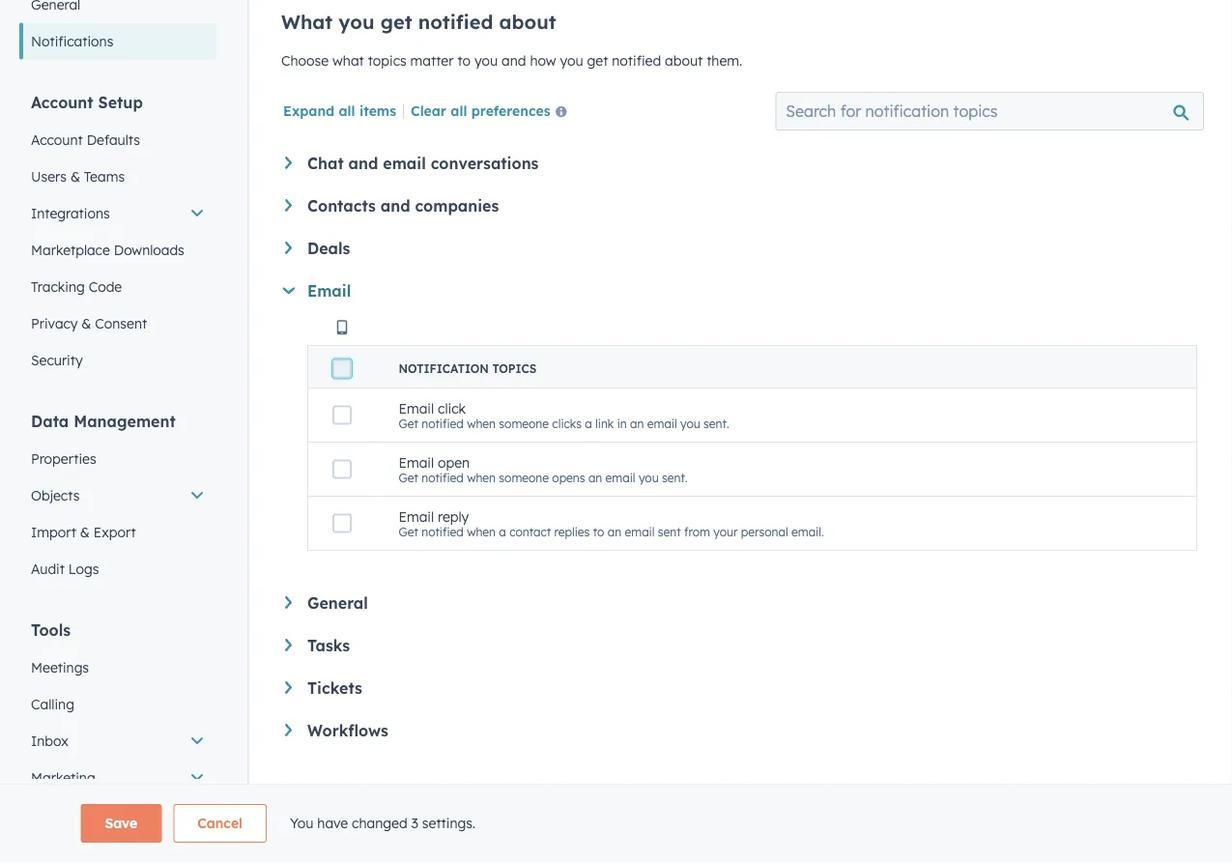 Task type: locate. For each thing, give the bounding box(es) containing it.
items
[[360, 102, 396, 119]]

2 vertical spatial when
[[467, 525, 496, 539]]

caret image left workflows
[[285, 724, 292, 736]]

email for email open get notified when someone opens an email you sent.
[[399, 454, 434, 471]]

caret image for deals
[[285, 242, 292, 254]]

get inside email click get notified when someone clicks a link in an email you sent.
[[399, 416, 418, 431]]

email left open
[[399, 454, 434, 471]]

get
[[399, 416, 418, 431], [399, 471, 418, 485], [399, 525, 418, 539]]

an inside email click get notified when someone clicks a link in an email you sent.
[[630, 416, 644, 431]]

1 horizontal spatial topics
[[492, 362, 537, 376]]

someone for open
[[499, 471, 549, 485]]

when left contact
[[467, 525, 496, 539]]

0 vertical spatial an
[[630, 416, 644, 431]]

all for clear
[[451, 102, 467, 119]]

0 horizontal spatial topics
[[368, 52, 407, 69]]

email up email reply get notified when a contact replies to an email sent from your personal email.
[[606, 471, 636, 485]]

someone
[[499, 416, 549, 431], [499, 471, 549, 485]]

2 vertical spatial and
[[381, 196, 410, 216]]

email inside email click get notified when someone clicks a link in an email you sent.
[[399, 399, 434, 416]]

account up users
[[31, 131, 83, 148]]

import & export link
[[19, 514, 217, 551]]

audit logs
[[31, 560, 99, 577]]

users & teams link
[[19, 158, 217, 195]]

when
[[467, 416, 496, 431], [467, 471, 496, 485], [467, 525, 496, 539]]

privacy & consent
[[31, 315, 147, 332]]

someone inside email click get notified when someone clicks a link in an email you sent.
[[499, 416, 549, 431]]

0 vertical spatial topics
[[368, 52, 407, 69]]

to right "replies"
[[593, 525, 605, 539]]

1 horizontal spatial an
[[608, 525, 622, 539]]

1 account from the top
[[31, 92, 93, 112]]

export
[[94, 523, 136, 540]]

downloads
[[114, 241, 184, 258]]

notified down open
[[422, 525, 464, 539]]

import & export
[[31, 523, 136, 540]]

1 vertical spatial get
[[399, 471, 418, 485]]

caret image left the chat
[[285, 157, 292, 169]]

1 horizontal spatial all
[[451, 102, 467, 119]]

1 all from the left
[[339, 102, 355, 119]]

caret image inside contacts and companies "dropdown button"
[[285, 199, 292, 212]]

caret image inside 'chat and email conversations' dropdown button
[[285, 157, 292, 169]]

marketing
[[31, 769, 95, 786]]

get for email open
[[399, 471, 418, 485]]

1 vertical spatial and
[[349, 154, 378, 173]]

4 caret image from the top
[[285, 682, 292, 694]]

1 horizontal spatial a
[[585, 416, 592, 431]]

audit
[[31, 560, 65, 577]]

about
[[499, 10, 557, 34], [665, 52, 703, 69]]

1 vertical spatial &
[[82, 315, 91, 332]]

caret image inside deals dropdown button
[[285, 242, 292, 254]]

0 vertical spatial &
[[70, 168, 80, 185]]

get up the matter
[[381, 10, 412, 34]]

2 when from the top
[[467, 471, 496, 485]]

notified for email click get notified when someone clicks a link in an email you sent.
[[422, 416, 464, 431]]

1 vertical spatial topics
[[492, 362, 537, 376]]

email up contacts and companies
[[383, 154, 426, 173]]

how
[[530, 52, 556, 69]]

2 caret image from the top
[[285, 199, 292, 212]]

caret image
[[285, 242, 292, 254], [283, 287, 295, 294], [285, 639, 292, 651]]

integrations
[[31, 204, 110, 221]]

marketplace downloads
[[31, 241, 184, 258]]

opens
[[552, 471, 585, 485]]

caret image left 'tickets'
[[285, 682, 292, 694]]

clear all preferences
[[411, 102, 551, 119]]

0 vertical spatial get
[[381, 10, 412, 34]]

0 vertical spatial someone
[[499, 416, 549, 431]]

get for email reply
[[399, 525, 418, 539]]

caret image inside general dropdown button
[[285, 596, 292, 609]]

notified inside email click get notified when someone clicks a link in an email you sent.
[[422, 416, 464, 431]]

data management element
[[19, 410, 217, 587]]

sent. inside email open get notified when someone opens an email you sent.
[[662, 471, 688, 485]]

& right 'privacy'
[[82, 315, 91, 332]]

email.
[[792, 525, 824, 539]]

when inside email open get notified when someone opens an email you sent.
[[467, 471, 496, 485]]

email right in
[[647, 416, 677, 431]]

2 get from the top
[[399, 471, 418, 485]]

in
[[617, 416, 627, 431]]

someone left clicks
[[499, 416, 549, 431]]

2 someone from the top
[[499, 471, 549, 485]]

account
[[31, 92, 93, 112], [31, 131, 83, 148]]

email for email
[[307, 281, 351, 301]]

email for email click get notified when someone clicks a link in an email you sent.
[[399, 399, 434, 416]]

0 vertical spatial to
[[458, 52, 471, 69]]

when right click
[[467, 416, 496, 431]]

someone for click
[[499, 416, 549, 431]]

1 caret image from the top
[[285, 157, 292, 169]]

1 someone from the top
[[499, 416, 549, 431]]

notified
[[418, 10, 493, 34], [612, 52, 661, 69], [422, 416, 464, 431], [422, 471, 464, 485], [422, 525, 464, 539]]

notified up open
[[422, 416, 464, 431]]

contacts
[[307, 196, 376, 216]]

chat
[[307, 154, 344, 173]]

when inside email reply get notified when a contact replies to an email sent from your personal email.
[[467, 525, 496, 539]]

0 horizontal spatial a
[[499, 525, 506, 539]]

1 horizontal spatial to
[[593, 525, 605, 539]]

2 all from the left
[[451, 102, 467, 119]]

properties
[[31, 450, 96, 467]]

0 vertical spatial get
[[399, 416, 418, 431]]

you right in
[[681, 416, 701, 431]]

an inside email reply get notified when a contact replies to an email sent from your personal email.
[[608, 525, 622, 539]]

an right "replies"
[[608, 525, 622, 539]]

0 vertical spatial and
[[502, 52, 526, 69]]

1 when from the top
[[467, 416, 496, 431]]

caret image inside email dropdown button
[[283, 287, 295, 294]]

calling
[[31, 696, 74, 712]]

clicks
[[552, 416, 582, 431]]

1 vertical spatial account
[[31, 131, 83, 148]]

1 horizontal spatial get
[[587, 52, 608, 69]]

email down deals
[[307, 281, 351, 301]]

0 horizontal spatial sent.
[[662, 471, 688, 485]]

expand all items button
[[283, 102, 396, 119]]

1 vertical spatial when
[[467, 471, 496, 485]]

you up sent
[[639, 471, 659, 485]]

get right "how"
[[587, 52, 608, 69]]

choose what topics matter to you and how you get notified about them.
[[281, 52, 743, 69]]

sent. right in
[[704, 416, 730, 431]]

privacy & consent link
[[19, 305, 217, 342]]

you up clear all preferences
[[475, 52, 498, 69]]

caret image for tasks
[[285, 639, 292, 651]]

2 vertical spatial caret image
[[285, 639, 292, 651]]

to right the matter
[[458, 52, 471, 69]]

open
[[438, 454, 470, 471]]

1 horizontal spatial and
[[381, 196, 410, 216]]

3 caret image from the top
[[285, 596, 292, 609]]

caret image inside tasks dropdown button
[[285, 639, 292, 651]]

notified inside email reply get notified when a contact replies to an email sent from your personal email.
[[422, 525, 464, 539]]

and left "how"
[[502, 52, 526, 69]]

you have changed 3 settings.
[[290, 815, 476, 832]]

meetings link
[[19, 649, 217, 686]]

an right opens
[[589, 471, 602, 485]]

0 horizontal spatial get
[[381, 10, 412, 34]]

an right in
[[630, 416, 644, 431]]

someone left opens
[[499, 471, 549, 485]]

1 vertical spatial someone
[[499, 471, 549, 485]]

caret image for general
[[285, 596, 292, 609]]

1 vertical spatial an
[[589, 471, 602, 485]]

&
[[70, 168, 80, 185], [82, 315, 91, 332], [80, 523, 90, 540]]

a left contact
[[499, 525, 506, 539]]

objects button
[[19, 477, 217, 514]]

deals button
[[285, 239, 1198, 258]]

get left the reply
[[399, 525, 418, 539]]

sent. inside email click get notified when someone clicks a link in an email you sent.
[[704, 416, 730, 431]]

1 vertical spatial get
[[587, 52, 608, 69]]

and for contacts and companies
[[381, 196, 410, 216]]

caret image
[[285, 157, 292, 169], [285, 199, 292, 212], [285, 596, 292, 609], [285, 682, 292, 694], [285, 724, 292, 736]]

1 get from the top
[[399, 416, 418, 431]]

caret image inside "workflows" dropdown button
[[285, 724, 292, 736]]

have
[[317, 815, 348, 832]]

0 horizontal spatial an
[[589, 471, 602, 485]]

caret image left contacts
[[285, 199, 292, 212]]

notified up the reply
[[422, 471, 464, 485]]

email inside email open get notified when someone opens an email you sent.
[[399, 454, 434, 471]]

security link
[[19, 342, 217, 378]]

users
[[31, 168, 67, 185]]

2 vertical spatial &
[[80, 523, 90, 540]]

sent.
[[704, 416, 730, 431], [662, 471, 688, 485]]

email button
[[282, 281, 1198, 301]]

a left link
[[585, 416, 592, 431]]

& right users
[[70, 168, 80, 185]]

3 when from the top
[[467, 525, 496, 539]]

caret image inside tickets 'dropdown button'
[[285, 682, 292, 694]]

chat and email conversations button
[[285, 154, 1198, 173]]

caret image for tickets
[[285, 682, 292, 694]]

2 account from the top
[[31, 131, 83, 148]]

account up account defaults
[[31, 92, 93, 112]]

matter
[[410, 52, 454, 69]]

email left sent
[[625, 525, 655, 539]]

integrations button
[[19, 195, 217, 232]]

3 get from the top
[[399, 525, 418, 539]]

email
[[383, 154, 426, 173], [647, 416, 677, 431], [606, 471, 636, 485], [625, 525, 655, 539]]

chat and email conversations
[[307, 154, 539, 173]]

all inside clear all preferences 'button'
[[451, 102, 467, 119]]

1 vertical spatial sent.
[[662, 471, 688, 485]]

2 vertical spatial an
[[608, 525, 622, 539]]

all right clear
[[451, 102, 467, 119]]

0 vertical spatial a
[[585, 416, 592, 431]]

0 vertical spatial when
[[467, 416, 496, 431]]

email inside email reply get notified when a contact replies to an email sent from your personal email.
[[399, 508, 434, 525]]

notified for email open get notified when someone opens an email you sent.
[[422, 471, 464, 485]]

account for account setup
[[31, 92, 93, 112]]

notified for email reply get notified when a contact replies to an email sent from your personal email.
[[422, 525, 464, 539]]

notifications
[[31, 32, 113, 49]]

someone inside email open get notified when someone opens an email you sent.
[[499, 471, 549, 485]]

tracking
[[31, 278, 85, 295]]

& for teams
[[70, 168, 80, 185]]

2 horizontal spatial an
[[630, 416, 644, 431]]

an
[[630, 416, 644, 431], [589, 471, 602, 485], [608, 525, 622, 539]]

and down chat and email conversations at the top of the page
[[381, 196, 410, 216]]

about left them.
[[665, 52, 703, 69]]

you inside email click get notified when someone clicks a link in an email you sent.
[[681, 416, 701, 431]]

email inside email reply get notified when a contact replies to an email sent from your personal email.
[[625, 525, 655, 539]]

caret image left general
[[285, 596, 292, 609]]

what you get notified about
[[281, 10, 557, 34]]

0 horizontal spatial about
[[499, 10, 557, 34]]

audit logs link
[[19, 551, 217, 587]]

email
[[307, 281, 351, 301], [399, 399, 434, 416], [399, 454, 434, 471], [399, 508, 434, 525]]

when inside email click get notified when someone clicks a link in an email you sent.
[[467, 416, 496, 431]]

all left items
[[339, 102, 355, 119]]

a inside email click get notified when someone clicks a link in an email you sent.
[[585, 416, 592, 431]]

email for email reply get notified when a contact replies to an email sent from your personal email.
[[399, 508, 434, 525]]

email left the reply
[[399, 508, 434, 525]]

tasks
[[307, 636, 350, 655]]

and right the chat
[[349, 154, 378, 173]]

notified for what you get notified about
[[418, 10, 493, 34]]

1 vertical spatial a
[[499, 525, 506, 539]]

0 vertical spatial account
[[31, 92, 93, 112]]

0 vertical spatial caret image
[[285, 242, 292, 254]]

teams
[[84, 168, 125, 185]]

1 horizontal spatial sent.
[[704, 416, 730, 431]]

2 vertical spatial get
[[399, 525, 418, 539]]

general button
[[285, 594, 1198, 613]]

general
[[307, 594, 368, 613]]

consent
[[95, 315, 147, 332]]

caret image for email
[[283, 287, 295, 294]]

account setup element
[[19, 91, 217, 378]]

get left click
[[399, 416, 418, 431]]

0 horizontal spatial all
[[339, 102, 355, 119]]

get left open
[[399, 471, 418, 485]]

sent. up sent
[[662, 471, 688, 485]]

notification topics
[[399, 362, 537, 376]]

1 horizontal spatial about
[[665, 52, 703, 69]]

and for chat and email conversations
[[349, 154, 378, 173]]

workflows
[[307, 721, 388, 741]]

notified inside email open get notified when someone opens an email you sent.
[[422, 471, 464, 485]]

0 horizontal spatial and
[[349, 154, 378, 173]]

about up "how"
[[499, 10, 557, 34]]

topics up email click get notified when someone clicks a link in an email you sent.
[[492, 362, 537, 376]]

0 vertical spatial sent.
[[704, 416, 730, 431]]

to
[[458, 52, 471, 69], [593, 525, 605, 539]]

get inside email reply get notified when a contact replies to an email sent from your personal email.
[[399, 525, 418, 539]]

1 vertical spatial caret image
[[283, 287, 295, 294]]

email inside email click get notified when someone clicks a link in an email you sent.
[[647, 416, 677, 431]]

notified up the matter
[[418, 10, 493, 34]]

5 caret image from the top
[[285, 724, 292, 736]]

you up what
[[339, 10, 375, 34]]

2 horizontal spatial and
[[502, 52, 526, 69]]

topics right what
[[368, 52, 407, 69]]

caret image for chat and email conversations
[[285, 157, 292, 169]]

tools
[[31, 620, 71, 639]]

& inside data management element
[[80, 523, 90, 540]]

& left export
[[80, 523, 90, 540]]

tasks button
[[285, 636, 1198, 655]]

email left click
[[399, 399, 434, 416]]

cancel button
[[173, 804, 267, 843]]

1 vertical spatial to
[[593, 525, 605, 539]]

when up the reply
[[467, 471, 496, 485]]

and
[[502, 52, 526, 69], [349, 154, 378, 173], [381, 196, 410, 216]]

get inside email open get notified when someone opens an email you sent.
[[399, 471, 418, 485]]

all
[[339, 102, 355, 119], [451, 102, 467, 119]]



Task type: describe. For each thing, give the bounding box(es) containing it.
notifications link
[[19, 23, 217, 59]]

cancel
[[197, 815, 243, 832]]

a inside email reply get notified when a contact replies to an email sent from your personal email.
[[499, 525, 506, 539]]

code
[[89, 278, 122, 295]]

marketplace downloads link
[[19, 232, 217, 268]]

& for consent
[[82, 315, 91, 332]]

notified left them.
[[612, 52, 661, 69]]

3
[[411, 815, 419, 832]]

contacts and companies
[[307, 196, 499, 216]]

link
[[596, 416, 614, 431]]

an inside email open get notified when someone opens an email you sent.
[[589, 471, 602, 485]]

account defaults link
[[19, 121, 217, 158]]

expand all items
[[283, 102, 396, 119]]

email inside email open get notified when someone opens an email you sent.
[[606, 471, 636, 485]]

objects
[[31, 487, 80, 504]]

companies
[[415, 196, 499, 216]]

from
[[684, 525, 710, 539]]

properties link
[[19, 440, 217, 477]]

save
[[105, 815, 138, 832]]

tickets button
[[285, 679, 1198, 698]]

security
[[31, 351, 83, 368]]

preferences
[[471, 102, 551, 119]]

clear
[[411, 102, 447, 119]]

tickets
[[307, 679, 362, 698]]

clear all preferences button
[[411, 100, 575, 123]]

data management
[[31, 411, 176, 431]]

when for reply
[[467, 525, 496, 539]]

tracking code
[[31, 278, 122, 295]]

what
[[333, 52, 364, 69]]

users & teams
[[31, 168, 125, 185]]

account for account defaults
[[31, 131, 83, 148]]

meetings
[[31, 659, 89, 676]]

data
[[31, 411, 69, 431]]

0 horizontal spatial to
[[458, 52, 471, 69]]

reply
[[438, 508, 469, 525]]

& for export
[[80, 523, 90, 540]]

replies
[[555, 525, 590, 539]]

0 vertical spatial about
[[499, 10, 557, 34]]

inbox
[[31, 732, 68, 749]]

1 vertical spatial about
[[665, 52, 703, 69]]

caret image for workflows
[[285, 724, 292, 736]]

Search for notification topics search field
[[776, 92, 1205, 131]]

to inside email reply get notified when a contact replies to an email sent from your personal email.
[[593, 525, 605, 539]]

choose
[[281, 52, 329, 69]]

when for open
[[467, 471, 496, 485]]

expand
[[283, 102, 335, 119]]

save button
[[81, 804, 162, 843]]

conversations
[[431, 154, 539, 173]]

sent
[[658, 525, 681, 539]]

marketing button
[[19, 759, 217, 796]]

personal
[[741, 525, 788, 539]]

tracking code link
[[19, 268, 217, 305]]

setup
[[98, 92, 143, 112]]

logs
[[69, 560, 99, 577]]

you inside email open get notified when someone opens an email you sent.
[[639, 471, 659, 485]]

account defaults
[[31, 131, 140, 148]]

caret image for contacts and companies
[[285, 199, 292, 212]]

inbox button
[[19, 723, 217, 759]]

your
[[714, 525, 738, 539]]

you
[[290, 815, 314, 832]]

settings.
[[422, 815, 476, 832]]

email open get notified when someone opens an email you sent.
[[399, 454, 688, 485]]

get for email click
[[399, 416, 418, 431]]

workflows button
[[285, 721, 1198, 741]]

tools element
[[19, 619, 217, 862]]

defaults
[[87, 131, 140, 148]]

marketplace
[[31, 241, 110, 258]]

when for click
[[467, 416, 496, 431]]

privacy
[[31, 315, 78, 332]]

management
[[74, 411, 176, 431]]

email reply get notified when a contact replies to an email sent from your personal email.
[[399, 508, 824, 539]]

import
[[31, 523, 76, 540]]

email click get notified when someone clicks a link in an email you sent.
[[399, 399, 730, 431]]

them.
[[707, 52, 743, 69]]

all for expand
[[339, 102, 355, 119]]

deals
[[307, 239, 350, 258]]

contact
[[510, 525, 551, 539]]

contacts and companies button
[[285, 196, 1198, 216]]

click
[[438, 399, 466, 416]]

notification
[[399, 362, 489, 376]]

calling link
[[19, 686, 217, 723]]

you right "how"
[[560, 52, 583, 69]]



Task type: vqa. For each thing, say whether or not it's contained in the screenshot.
the left Sent.
yes



